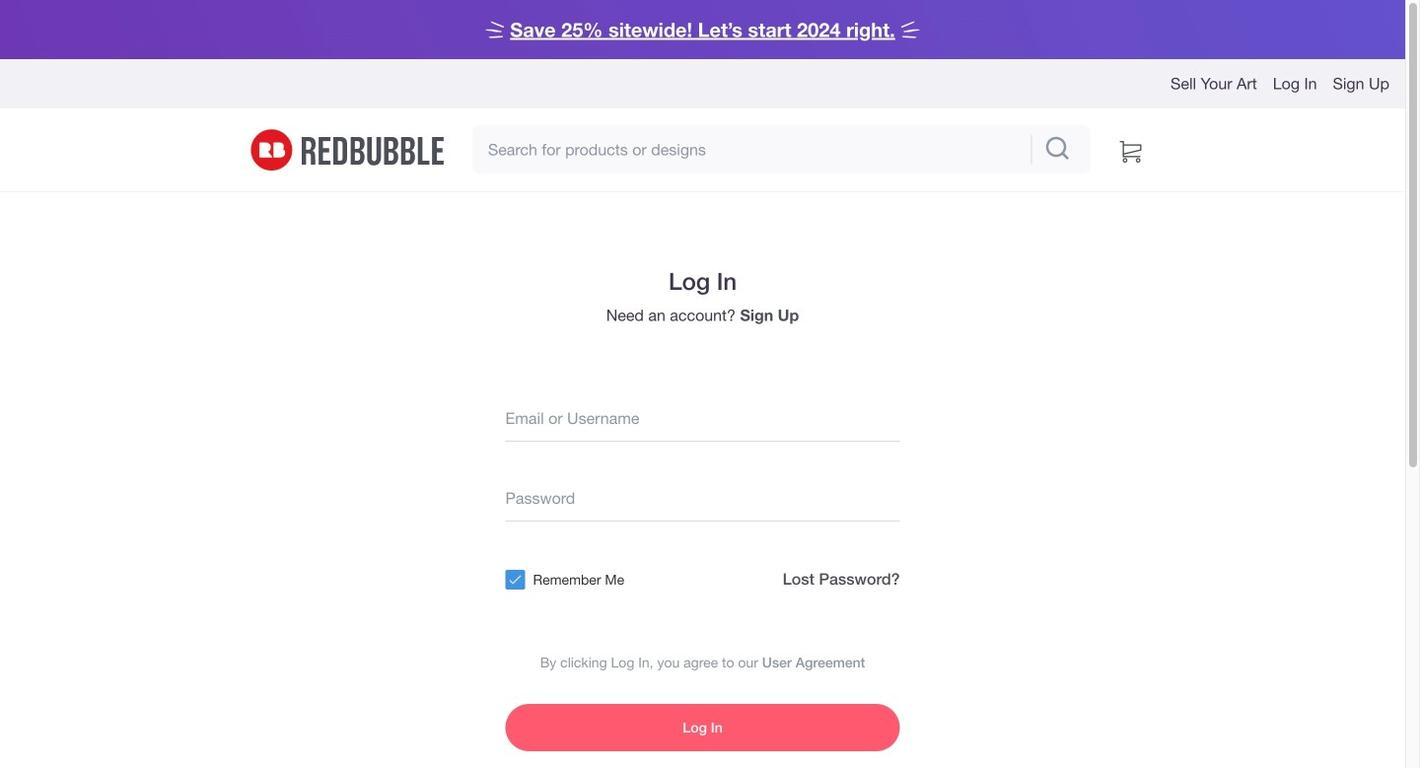 Task type: vqa. For each thing, say whether or not it's contained in the screenshot.
search box
yes



Task type: describe. For each thing, give the bounding box(es) containing it.
Search search field
[[472, 125, 1028, 174]]

cart image
[[1120, 135, 1142, 164]]



Task type: locate. For each thing, give the bounding box(es) containing it.
None password field
[[506, 474, 900, 522]]

None search field
[[472, 125, 1091, 174]]

None text field
[[506, 395, 900, 442]]



